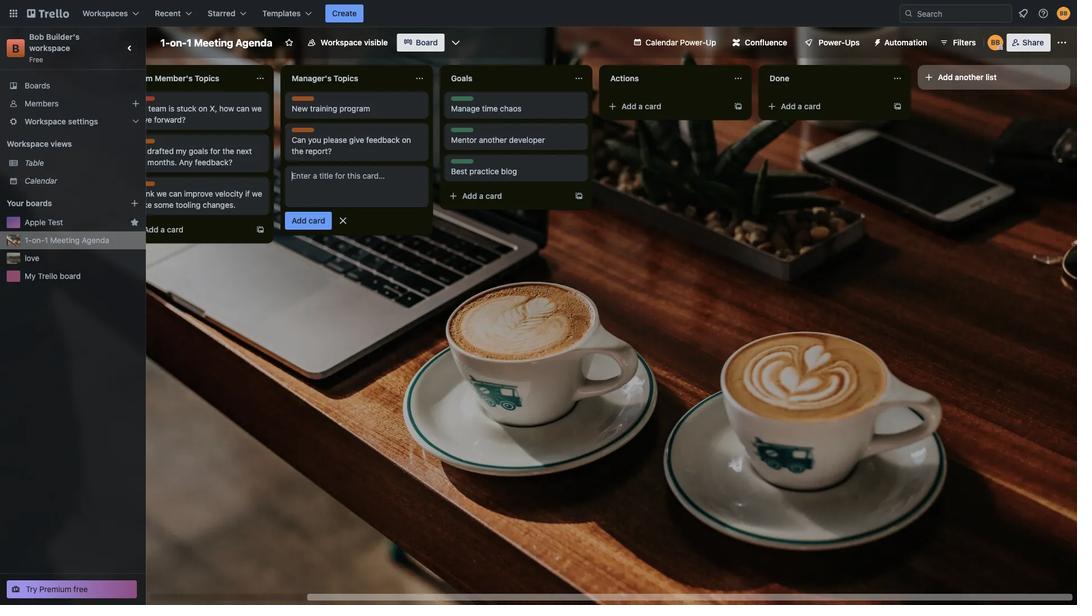 Task type: describe. For each thing, give the bounding box(es) containing it.
1 inside board name text box
[[187, 36, 192, 49]]

back to home image
[[27, 4, 69, 22]]

1- inside board name text box
[[160, 36, 170, 49]]

search image
[[904, 9, 913, 18]]

apple test link
[[25, 217, 126, 228]]

goals
[[451, 74, 472, 83]]

discuss for new
[[292, 97, 317, 105]]

my trello board
[[25, 272, 81, 281]]

bob builder's workspace free
[[29, 32, 82, 63]]

Done text field
[[763, 70, 886, 88]]

feedback?
[[195, 158, 232, 167]]

done
[[770, 74, 789, 83]]

drafted
[[147, 147, 174, 156]]

free
[[73, 585, 88, 595]]

calendar power-up link
[[627, 34, 723, 52]]

show menu image
[[1056, 37, 1068, 48]]

a for done
[[798, 102, 802, 111]]

color: green, title: "goal" element for mentor
[[451, 128, 474, 136]]

up
[[706, 38, 716, 47]]

Actions text field
[[604, 70, 727, 88]]

calendar link
[[25, 176, 139, 187]]

members link
[[0, 95, 146, 113]]

settings
[[68, 117, 98, 126]]

calendar for calendar
[[25, 176, 57, 186]]

automation button
[[869, 34, 934, 52]]

Manager's Topics text field
[[285, 70, 408, 88]]

builder's
[[46, 32, 80, 42]]

discuss new training program
[[292, 97, 370, 113]]

create button
[[325, 4, 364, 22]]

next
[[236, 147, 252, 156]]

a down some at the left top of the page
[[161, 225, 165, 235]]

goal for best
[[451, 160, 466, 168]]

i think we can improve velocity if we make some tooling changes.
[[132, 189, 262, 210]]

create from template… image for done
[[893, 102, 902, 111]]

trello
[[38, 272, 58, 281]]

share button
[[1007, 34, 1051, 52]]

add a card button for done
[[763, 98, 889, 116]]

program
[[339, 104, 370, 113]]

views
[[51, 139, 72, 149]]

velocity
[[215, 189, 243, 199]]

developer
[[509, 135, 545, 145]]

templates
[[262, 9, 301, 18]]

on inside "discuss can you please give feedback on the report?"
[[402, 135, 411, 145]]

workspace for workspace visible
[[321, 38, 362, 47]]

workspace for workspace settings
[[25, 117, 66, 126]]

board
[[60, 272, 81, 281]]

goal mentor another developer
[[451, 128, 545, 145]]

months.
[[148, 158, 177, 167]]

actions
[[610, 74, 639, 83]]

can inside the team is stuck on x, how can we move forward?
[[236, 104, 249, 113]]

manage
[[451, 104, 480, 113]]

add a card for done
[[781, 102, 821, 111]]

1 inside "1-on-1 meeting agenda" link
[[45, 236, 48, 245]]

forward?
[[154, 115, 186, 125]]

create
[[332, 9, 357, 18]]

confluence icon image
[[733, 39, 740, 47]]

board link
[[397, 34, 445, 52]]

add another list button
[[918, 65, 1071, 90]]

is
[[169, 104, 174, 113]]

try
[[26, 585, 37, 595]]

add card
[[292, 216, 325, 226]]

0 horizontal spatial meeting
[[50, 236, 80, 245]]

add a card down some at the left top of the page
[[144, 225, 183, 235]]

another inside button
[[955, 73, 984, 82]]

workspaces
[[82, 9, 128, 18]]

visible
[[364, 38, 388, 47]]

workspace settings
[[25, 117, 98, 126]]

color: orange, title: "discuss" element for new
[[292, 97, 317, 105]]

recent
[[155, 9, 181, 18]]

workspace settings button
[[0, 113, 146, 131]]

add a card button for team member's topics
[[126, 221, 251, 239]]

Team Member's Topics text field
[[126, 70, 249, 88]]

improve
[[184, 189, 213, 199]]

on- inside board name text box
[[170, 36, 187, 49]]

give
[[349, 135, 364, 145]]

power- inside button
[[819, 38, 845, 47]]

move
[[132, 115, 152, 125]]

starred button
[[201, 4, 253, 22]]

the
[[132, 104, 146, 113]]

open information menu image
[[1038, 8, 1049, 19]]

starred
[[208, 9, 235, 18]]

members
[[25, 99, 59, 108]]

workspace navigation collapse icon image
[[122, 40, 138, 56]]

team
[[132, 74, 153, 83]]

can inside i think we can improve velocity if we make some tooling changes.
[[169, 189, 182, 199]]

1-on-1 meeting agenda link
[[25, 235, 139, 246]]

mentor
[[451, 135, 477, 145]]

confluence
[[745, 38, 787, 47]]

goal for mentor
[[451, 128, 466, 136]]

b link
[[7, 39, 25, 57]]

board
[[416, 38, 438, 47]]

i've
[[132, 147, 145, 156]]

we up some at the left top of the page
[[157, 189, 167, 199]]

chaos
[[500, 104, 522, 113]]

Board name text field
[[155, 34, 278, 52]]

best
[[451, 167, 467, 176]]

premium
[[39, 585, 71, 595]]

another inside goal mentor another developer
[[479, 135, 507, 145]]

b
[[12, 42, 19, 55]]

my trello board link
[[25, 271, 139, 282]]

Search field
[[913, 5, 1012, 22]]

try premium free
[[26, 585, 88, 595]]

feedback
[[366, 135, 400, 145]]

manager's topics
[[292, 74, 358, 83]]

i
[[132, 189, 134, 199]]

templates button
[[256, 4, 319, 22]]

primary element
[[0, 0, 1077, 27]]

power-ups
[[819, 38, 860, 47]]

workspace visible
[[321, 38, 388, 47]]

add a card for actions
[[622, 102, 662, 111]]

the inside the i've drafted my goals for the next few months. any feedback?
[[222, 147, 234, 156]]

try premium free button
[[7, 581, 137, 599]]

add card button
[[285, 212, 332, 230]]

bob builder's workspace link
[[29, 32, 82, 53]]

add another list
[[938, 73, 997, 82]]

color: orange, title: "discuss" element for can
[[292, 128, 317, 136]]

stuck
[[177, 104, 196, 113]]

best practice blog link
[[451, 166, 581, 177]]

boards link
[[0, 77, 146, 95]]

topics inside text box
[[195, 74, 219, 83]]

recent button
[[148, 4, 199, 22]]

goals
[[189, 147, 208, 156]]



Task type: locate. For each thing, give the bounding box(es) containing it.
how
[[219, 104, 234, 113]]

add down best
[[462, 192, 477, 201]]

topics inside text field
[[334, 74, 358, 83]]

apple
[[25, 218, 46, 227]]

card down "practice"
[[486, 192, 502, 201]]

1 vertical spatial goal
[[451, 128, 466, 136]]

0 horizontal spatial create from template… image
[[575, 192, 584, 201]]

2 color: orange, title: "discuss" element from the top
[[292, 128, 317, 136]]

color: green, title: "goal" element down goals
[[451, 97, 474, 105]]

0 horizontal spatial power-
[[680, 38, 706, 47]]

1 vertical spatial on
[[402, 135, 411, 145]]

goal best practice blog
[[451, 160, 517, 176]]

meeting down test
[[50, 236, 80, 245]]

Goals text field
[[444, 70, 568, 88]]

member's
[[155, 74, 193, 83]]

0 vertical spatial color: green, title: "goal" element
[[451, 97, 474, 105]]

1 vertical spatial can
[[169, 189, 182, 199]]

calendar up actions text field
[[646, 38, 678, 47]]

a down actions
[[639, 102, 643, 111]]

1 horizontal spatial another
[[955, 73, 984, 82]]

0 horizontal spatial 1-on-1 meeting agenda
[[25, 236, 109, 245]]

we right the if
[[252, 189, 262, 199]]

0 horizontal spatial calendar
[[25, 176, 57, 186]]

0 horizontal spatial can
[[169, 189, 182, 199]]

we inside the team is stuck on x, how can we move forward?
[[252, 104, 262, 113]]

2 the from the left
[[292, 147, 303, 156]]

goal
[[451, 97, 466, 105], [451, 128, 466, 136], [451, 160, 466, 168]]

1 goal from the top
[[451, 97, 466, 105]]

1-on-1 meeting agenda inside board name text box
[[160, 36, 273, 49]]

1 vertical spatial meeting
[[50, 236, 80, 245]]

meeting down starred
[[194, 36, 233, 49]]

manage time chaos link
[[451, 103, 581, 114]]

1 horizontal spatial 1-
[[160, 36, 170, 49]]

boards
[[25, 81, 50, 90]]

0 vertical spatial 1-
[[160, 36, 170, 49]]

1
[[187, 36, 192, 49], [45, 236, 48, 245]]

add a card button down actions text field
[[604, 98, 729, 116]]

can up some at the left top of the page
[[169, 189, 182, 199]]

for
[[210, 147, 220, 156]]

workspace for workspace views
[[7, 139, 49, 149]]

1- down recent
[[160, 36, 170, 49]]

meeting inside board name text box
[[194, 36, 233, 49]]

1 down apple test
[[45, 236, 48, 245]]

a down "practice"
[[479, 192, 484, 201]]

1 down recent dropdown button at the top left
[[187, 36, 192, 49]]

bob builder (bobbuilder40) image
[[988, 35, 1004, 50]]

2 topics from the left
[[334, 74, 358, 83]]

on- down recent dropdown button at the top left
[[170, 36, 187, 49]]

add for add a card 'button' related to goals
[[462, 192, 477, 201]]

1 vertical spatial another
[[479, 135, 507, 145]]

practice
[[469, 167, 499, 176]]

1 topics from the left
[[195, 74, 219, 83]]

table link
[[25, 158, 139, 169]]

3 color: green, title: "goal" element from the top
[[451, 159, 474, 168]]

we
[[252, 104, 262, 113], [157, 189, 167, 199], [252, 189, 262, 199]]

add a card button for actions
[[604, 98, 729, 116]]

workspace visible button
[[301, 34, 395, 52]]

another right mentor
[[479, 135, 507, 145]]

on
[[198, 104, 208, 113], [402, 135, 411, 145]]

0 vertical spatial calendar
[[646, 38, 678, 47]]

1-on-1 meeting agenda down apple test 'link'
[[25, 236, 109, 245]]

on inside the team is stuck on x, how can we move forward?
[[198, 104, 208, 113]]

changes.
[[203, 201, 236, 210]]

1 the from the left
[[222, 147, 234, 156]]

add right starred icon
[[144, 225, 158, 235]]

3 goal from the top
[[451, 160, 466, 168]]

card down actions text field
[[645, 102, 662, 111]]

1 vertical spatial create from template… image
[[575, 192, 584, 201]]

1 horizontal spatial meeting
[[194, 36, 233, 49]]

1 color: orange, title: "discuss" element from the top
[[292, 97, 317, 105]]

can right how
[[236, 104, 249, 113]]

add down filters button
[[938, 73, 953, 82]]

confluence button
[[726, 34, 794, 52]]

add for add a card 'button' associated with actions
[[622, 102, 637, 111]]

automation
[[885, 38, 927, 47]]

0 vertical spatial goal
[[451, 97, 466, 105]]

0 notifications image
[[1017, 7, 1030, 20]]

1 horizontal spatial calendar
[[646, 38, 678, 47]]

goal down manage
[[451, 128, 466, 136]]

i've drafted my goals for the next few months. any feedback?
[[132, 147, 252, 167]]

discuss down manager's
[[292, 97, 317, 105]]

card inside the add card button
[[309, 216, 325, 226]]

goal inside goal best practice blog
[[451, 160, 466, 168]]

add left cancel icon at the left top
[[292, 216, 307, 226]]

discuss can you please give feedback on the report?
[[292, 128, 411, 156]]

add a card button down "tooling"
[[126, 221, 251, 239]]

add
[[938, 73, 953, 82], [622, 102, 637, 111], [781, 102, 796, 111], [462, 192, 477, 201], [292, 216, 307, 226], [144, 225, 158, 235]]

add for add a card 'button' associated with done
[[781, 102, 796, 111]]

0 vertical spatial meeting
[[194, 36, 233, 49]]

meeting
[[194, 36, 233, 49], [50, 236, 80, 245]]

workspaces button
[[76, 4, 146, 22]]

list
[[986, 73, 997, 82]]

0 vertical spatial on-
[[170, 36, 187, 49]]

goal inside 'goal manage time chaos'
[[451, 97, 466, 105]]

card for done
[[804, 102, 821, 111]]

1 horizontal spatial create from template… image
[[734, 102, 743, 111]]

1 vertical spatial on-
[[32, 236, 45, 245]]

0 horizontal spatial 1
[[45, 236, 48, 245]]

on right feedback
[[402, 135, 411, 145]]

1 vertical spatial calendar
[[25, 176, 57, 186]]

new training program link
[[292, 103, 422, 114]]

0 horizontal spatial on
[[198, 104, 208, 113]]

card down done text field
[[804, 102, 821, 111]]

calendar down the table at top left
[[25, 176, 57, 186]]

boards
[[26, 199, 52, 208]]

2 color: green, title: "goal" element from the top
[[451, 128, 474, 136]]

topics
[[195, 74, 219, 83], [334, 74, 358, 83]]

color: green, title: "goal" element
[[451, 97, 474, 105], [451, 128, 474, 136], [451, 159, 474, 168]]

customize views image
[[450, 37, 461, 48]]

love
[[25, 254, 39, 263]]

2 vertical spatial goal
[[451, 160, 466, 168]]

add a card down done
[[781, 102, 821, 111]]

1 horizontal spatial 1-on-1 meeting agenda
[[160, 36, 273, 49]]

0 vertical spatial 1-on-1 meeting agenda
[[160, 36, 273, 49]]

Enter a title for this card… text field
[[285, 166, 429, 208]]

workspace inside popup button
[[25, 117, 66, 126]]

your boards
[[7, 199, 52, 208]]

the inside "discuss can you please give feedback on the report?"
[[292, 147, 303, 156]]

can
[[236, 104, 249, 113], [169, 189, 182, 199]]

please
[[323, 135, 347, 145]]

color: green, title: "goal" element for best
[[451, 159, 474, 168]]

agenda inside board name text box
[[236, 36, 273, 49]]

1 vertical spatial color: orange, title: "discuss" element
[[292, 128, 317, 136]]

team
[[148, 104, 166, 113]]

color: orange, title: "discuss" element down manager's
[[292, 97, 317, 105]]

create from template… image
[[893, 102, 902, 111], [256, 226, 265, 235]]

cancel image
[[338, 215, 349, 227]]

the
[[222, 147, 234, 156], [292, 147, 303, 156]]

color: green, title: "goal" element for manage
[[451, 97, 474, 105]]

add down actions
[[622, 102, 637, 111]]

0 horizontal spatial topics
[[195, 74, 219, 83]]

the down can
[[292, 147, 303, 156]]

ups
[[845, 38, 860, 47]]

create from template… image for team member's topics
[[256, 226, 265, 235]]

apple test
[[25, 218, 63, 227]]

on left x,
[[198, 104, 208, 113]]

0 vertical spatial discuss
[[292, 97, 317, 105]]

1 vertical spatial workspace
[[25, 117, 66, 126]]

1 horizontal spatial 1
[[187, 36, 192, 49]]

goal inside goal mentor another developer
[[451, 128, 466, 136]]

1 horizontal spatial power-
[[819, 38, 845, 47]]

mentor another developer link
[[451, 135, 581, 146]]

agenda up love link at the top left of the page
[[82, 236, 109, 245]]

a for actions
[[639, 102, 643, 111]]

on-
[[170, 36, 187, 49], [32, 236, 45, 245]]

we right how
[[252, 104, 262, 113]]

love link
[[25, 253, 139, 264]]

power- up done text field
[[819, 38, 845, 47]]

1 power- from the left
[[680, 38, 706, 47]]

my
[[25, 272, 36, 281]]

i think we can improve velocity if we make some tooling changes. link
[[132, 189, 263, 211]]

on- down apple
[[32, 236, 45, 245]]

workspace down create button
[[321, 38, 362, 47]]

0 vertical spatial can
[[236, 104, 249, 113]]

1 vertical spatial 1-
[[25, 236, 32, 245]]

create from template… image
[[734, 102, 743, 111], [575, 192, 584, 201]]

0 vertical spatial agenda
[[236, 36, 273, 49]]

discuss for can
[[292, 128, 317, 136]]

0 horizontal spatial agenda
[[82, 236, 109, 245]]

calendar for calendar power-up
[[646, 38, 678, 47]]

card for goals
[[486, 192, 502, 201]]

your boards with 4 items element
[[7, 197, 113, 210]]

goal down goals
[[451, 97, 466, 105]]

color: green, title: "goal" element down manage
[[451, 128, 474, 136]]

this member is an admin of this board. image
[[998, 45, 1003, 50]]

1-on-1 meeting agenda down starred
[[160, 36, 273, 49]]

1 vertical spatial agenda
[[82, 236, 109, 245]]

add a card button down done text field
[[763, 98, 889, 116]]

bob
[[29, 32, 44, 42]]

add down done
[[781, 102, 796, 111]]

can
[[292, 135, 306, 145]]

agenda left star or unstar board icon
[[236, 36, 273, 49]]

make
[[132, 201, 152, 210]]

0 horizontal spatial create from template… image
[[256, 226, 265, 235]]

1 horizontal spatial topics
[[334, 74, 358, 83]]

discuss up report?
[[292, 128, 317, 136]]

0 horizontal spatial the
[[222, 147, 234, 156]]

color: green, title: "goal" element down mentor
[[451, 159, 474, 168]]

1 vertical spatial create from template… image
[[256, 226, 265, 235]]

0 vertical spatial 1
[[187, 36, 192, 49]]

1 vertical spatial 1
[[45, 236, 48, 245]]

0 vertical spatial on
[[198, 104, 208, 113]]

card down some at the left top of the page
[[167, 225, 183, 235]]

2 discuss from the top
[[292, 128, 317, 136]]

team member's topics
[[132, 74, 219, 83]]

the team is stuck on x, how can we move forward?
[[132, 104, 262, 125]]

the right the for
[[222, 147, 234, 156]]

few
[[132, 158, 145, 167]]

discuss inside discuss new training program
[[292, 97, 317, 105]]

a down done text field
[[798, 102, 802, 111]]

1 horizontal spatial on
[[402, 135, 411, 145]]

power- left confluence icon
[[680, 38, 706, 47]]

calendar
[[646, 38, 678, 47], [25, 176, 57, 186]]

workspace inside button
[[321, 38, 362, 47]]

training
[[310, 104, 337, 113]]

1 color: green, title: "goal" element from the top
[[451, 97, 474, 105]]

goal for manage
[[451, 97, 466, 105]]

workspace down members
[[25, 117, 66, 126]]

if
[[245, 189, 250, 199]]

some
[[154, 201, 174, 210]]

0 vertical spatial workspace
[[321, 38, 362, 47]]

report?
[[306, 147, 332, 156]]

add a card button for goals
[[444, 187, 570, 205]]

a for goals
[[479, 192, 484, 201]]

x,
[[210, 104, 217, 113]]

filters
[[953, 38, 976, 47]]

add for add another list button
[[938, 73, 953, 82]]

starred icon image
[[130, 218, 139, 227]]

time
[[482, 104, 498, 113]]

1 vertical spatial color: green, title: "goal" element
[[451, 128, 474, 136]]

card for actions
[[645, 102, 662, 111]]

your
[[7, 199, 24, 208]]

topics up discuss new training program
[[334, 74, 358, 83]]

bob builder (bobbuilder40) image
[[1057, 7, 1071, 20]]

1 horizontal spatial can
[[236, 104, 249, 113]]

star or unstar board image
[[285, 38, 294, 47]]

1 horizontal spatial on-
[[170, 36, 187, 49]]

my
[[176, 147, 187, 156]]

another left list
[[955, 73, 984, 82]]

can you please give feedback on the report? link
[[292, 135, 422, 157]]

1 discuss from the top
[[292, 97, 317, 105]]

color: orange, title: "discuss" element
[[292, 97, 317, 105], [292, 128, 317, 136]]

add board image
[[130, 199, 139, 208]]

add a card down actions
[[622, 102, 662, 111]]

0 vertical spatial color: orange, title: "discuss" element
[[292, 97, 317, 105]]

create from template… image for actions
[[734, 102, 743, 111]]

2 vertical spatial color: green, title: "goal" element
[[451, 159, 474, 168]]

discuss inside "discuss can you please give feedback on the report?"
[[292, 128, 317, 136]]

0 vertical spatial create from template… image
[[734, 102, 743, 111]]

add a card down "practice"
[[462, 192, 502, 201]]

add a card for goals
[[462, 192, 502, 201]]

agenda
[[236, 36, 273, 49], [82, 236, 109, 245]]

topics up x,
[[195, 74, 219, 83]]

power-ups button
[[796, 34, 867, 52]]

2 goal from the top
[[451, 128, 466, 136]]

add a card button down blog
[[444, 187, 570, 205]]

1 horizontal spatial the
[[292, 147, 303, 156]]

discuss
[[292, 97, 317, 105], [292, 128, 317, 136]]

create from template… image for goals
[[575, 192, 584, 201]]

color: orange, title: "discuss" element down "new"
[[292, 128, 317, 136]]

sm image
[[869, 34, 885, 49]]

1- up love
[[25, 236, 32, 245]]

workspace up the table at top left
[[7, 139, 49, 149]]

you
[[308, 135, 321, 145]]

goal down mentor
[[451, 160, 466, 168]]

0 vertical spatial another
[[955, 73, 984, 82]]

0 horizontal spatial 1-
[[25, 236, 32, 245]]

card left cancel icon at the left top
[[309, 216, 325, 226]]

0 vertical spatial create from template… image
[[893, 102, 902, 111]]

0 horizontal spatial on-
[[32, 236, 45, 245]]

0 horizontal spatial another
[[479, 135, 507, 145]]

1 vertical spatial 1-on-1 meeting agenda
[[25, 236, 109, 245]]

1 horizontal spatial create from template… image
[[893, 102, 902, 111]]

new
[[292, 104, 308, 113]]

2 power- from the left
[[819, 38, 845, 47]]

1 vertical spatial discuss
[[292, 128, 317, 136]]

2 vertical spatial workspace
[[7, 139, 49, 149]]

1 horizontal spatial agenda
[[236, 36, 273, 49]]

goal manage time chaos
[[451, 97, 522, 113]]



Task type: vqa. For each thing, say whether or not it's contained in the screenshot.
board icon
no



